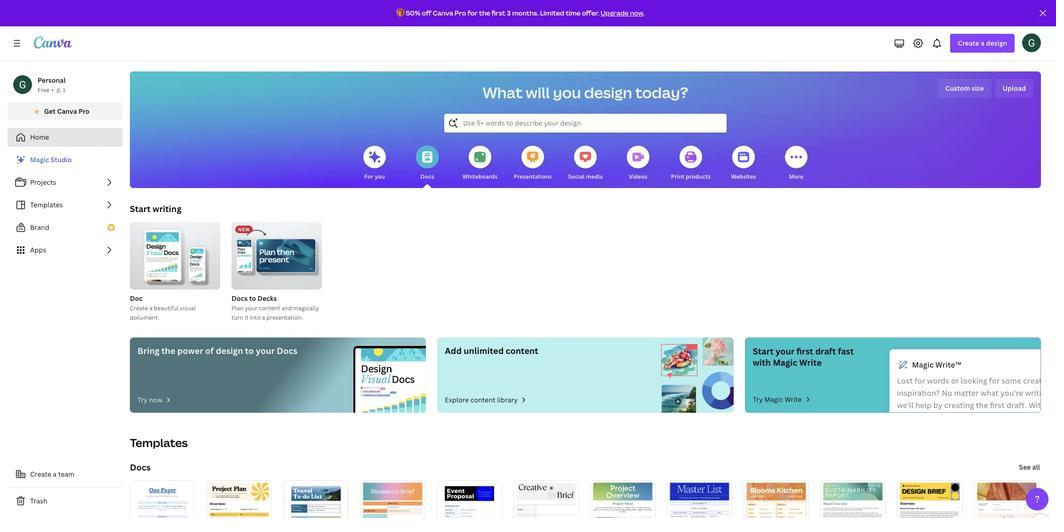 Task type: vqa. For each thing, say whether or not it's contained in the screenshot.
Pro in Button
yes



Task type: describe. For each thing, give the bounding box(es) containing it.
list containing magic studio
[[8, 151, 122, 260]]

for you button
[[363, 139, 386, 188]]

create a team
[[30, 470, 74, 479]]

unlimited
[[464, 346, 504, 357]]

time
[[566, 8, 581, 17]]

0 horizontal spatial design
[[216, 346, 243, 357]]

off
[[422, 8, 432, 17]]

inspiration?
[[897, 388, 940, 399]]

docs inside docs to decks plan your content and magically turn it into a presentation.
[[232, 294, 248, 303]]

templates link
[[8, 196, 122, 215]]

write,
[[921, 413, 942, 423]]

offer.
[[582, 8, 600, 17]]

docs link
[[130, 462, 151, 474]]

1
[[63, 86, 66, 94]]

first inside lost for words or looking for some creative inspiration? no matter what you're writing, we'll help by creating the first draft. with magic write, we're eliminating writer's bl
[[990, 401, 1005, 411]]

whiteboards button
[[463, 139, 498, 188]]

fast
[[838, 346, 854, 357]]

free
[[38, 86, 50, 94]]

visual
[[180, 305, 196, 313]]

social
[[568, 173, 585, 181]]

social media button
[[568, 139, 603, 188]]

1 vertical spatial now
[[149, 396, 162, 405]]

greg robinson image
[[1023, 33, 1041, 52]]

first inside start your first draft fast with magic write
[[797, 346, 814, 357]]

today?
[[636, 82, 689, 103]]

magic up words
[[912, 360, 934, 371]]

.
[[644, 8, 645, 17]]

free •
[[38, 86, 54, 94]]

bring the power of design to your docs
[[137, 346, 298, 357]]

and
[[282, 305, 292, 313]]

0 vertical spatial templates
[[30, 201, 63, 210]]

add unlimited content
[[445, 346, 539, 357]]

magic studio link
[[8, 151, 122, 169]]

doc group
[[130, 218, 220, 323]]

your inside start your first draft fast with magic write
[[776, 346, 795, 357]]

🎁 50% off canva pro for the first 3 months. limited time offer. upgrade now .
[[396, 8, 645, 17]]

write inside start your first draft fast with magic write
[[800, 357, 822, 369]]

what
[[981, 388, 999, 399]]

magic studio
[[30, 155, 72, 164]]

creating
[[945, 401, 975, 411]]

for
[[364, 173, 374, 181]]

brand
[[30, 223, 49, 232]]

1 horizontal spatial pro
[[455, 8, 466, 17]]

some
[[1002, 376, 1022, 387]]

create a team button
[[8, 466, 122, 484]]

writer's
[[1008, 413, 1036, 423]]

home link
[[8, 128, 122, 147]]

trash
[[30, 497, 47, 506]]

1 horizontal spatial now
[[630, 8, 644, 17]]

studio
[[51, 155, 72, 164]]

magic down with
[[765, 395, 783, 404]]

library
[[497, 396, 518, 405]]

upload button
[[996, 79, 1034, 98]]

doc create a beautiful visual document.
[[130, 294, 196, 322]]

apps
[[30, 246, 46, 255]]

custom size button
[[938, 79, 992, 98]]

get canva pro
[[44, 107, 90, 116]]

0 vertical spatial the
[[479, 8, 490, 17]]

get canva pro button
[[8, 103, 122, 121]]

add
[[445, 346, 462, 357]]

more
[[790, 173, 804, 181]]

print
[[671, 173, 685, 181]]

try now
[[137, 396, 162, 405]]

into
[[250, 314, 261, 322]]

presentations
[[514, 173, 552, 181]]

see all
[[1020, 463, 1041, 472]]

whiteboards
[[463, 173, 498, 181]]

your down into
[[256, 346, 275, 357]]

magic inside start your first draft fast with magic write
[[773, 357, 798, 369]]

with
[[753, 357, 771, 369]]

websites
[[731, 173, 756, 181]]

draft
[[816, 346, 836, 357]]

lost
[[897, 376, 913, 387]]

to inside docs to decks plan your content and magically turn it into a presentation.
[[249, 294, 256, 303]]

brand link
[[8, 218, 122, 237]]

power
[[177, 346, 203, 357]]

create for create a team
[[30, 470, 51, 479]]

print products button
[[671, 139, 711, 188]]

size
[[972, 84, 984, 93]]

pro inside button
[[79, 107, 90, 116]]

try for start your first draft fast with magic write
[[753, 395, 763, 404]]

team
[[58, 470, 74, 479]]

1 vertical spatial to
[[245, 346, 254, 357]]

•
[[51, 86, 54, 94]]

doc
[[130, 294, 143, 303]]

1 vertical spatial templates
[[130, 436, 188, 451]]

we're
[[944, 413, 964, 423]]

with
[[1029, 401, 1046, 411]]

we'll
[[897, 401, 914, 411]]



Task type: locate. For each thing, give the bounding box(es) containing it.
to
[[249, 294, 256, 303], [245, 346, 254, 357]]

get
[[44, 107, 56, 116]]

0 horizontal spatial canva
[[57, 107, 77, 116]]

for left 3 at left
[[468, 8, 478, 17]]

1 vertical spatial canva
[[57, 107, 77, 116]]

1 horizontal spatial content
[[471, 396, 496, 405]]

the right bring
[[162, 346, 175, 357]]

writing
[[153, 203, 182, 215]]

0 horizontal spatial templates
[[30, 201, 63, 210]]

2 horizontal spatial create
[[958, 39, 980, 48]]

0 horizontal spatial for
[[468, 8, 478, 17]]

to down it
[[245, 346, 254, 357]]

templates
[[30, 201, 63, 210], [130, 436, 188, 451]]

0 horizontal spatial you
[[375, 173, 385, 181]]

content right unlimited
[[506, 346, 539, 357]]

a inside create a design dropdown button
[[981, 39, 985, 48]]

1 vertical spatial design
[[584, 82, 633, 103]]

of
[[205, 346, 214, 357]]

1 vertical spatial first
[[797, 346, 814, 357]]

1 horizontal spatial templates
[[130, 436, 188, 451]]

explore content library
[[445, 396, 518, 405]]

the inside lost for words or looking for some creative inspiration? no matter what you're writing, we'll help by creating the first draft. with magic write, we're eliminating writer's bl
[[976, 401, 989, 411]]

2 horizontal spatial design
[[987, 39, 1008, 48]]

write down start your first draft fast with magic write
[[785, 395, 802, 404]]

first
[[492, 8, 506, 17], [797, 346, 814, 357], [990, 401, 1005, 411]]

start for start writing
[[130, 203, 151, 215]]

0 vertical spatial start
[[130, 203, 151, 215]]

1 horizontal spatial the
[[479, 8, 490, 17]]

for for canva
[[468, 8, 478, 17]]

new
[[238, 226, 250, 233]]

content inside docs to decks plan your content and magically turn it into a presentation.
[[259, 305, 280, 313]]

first down what
[[990, 401, 1005, 411]]

now
[[630, 8, 644, 17], [149, 396, 162, 405]]

0 vertical spatial create
[[958, 39, 980, 48]]

the
[[479, 8, 490, 17], [162, 346, 175, 357], [976, 401, 989, 411]]

design inside create a design dropdown button
[[987, 39, 1008, 48]]

0 vertical spatial you
[[553, 82, 581, 103]]

try for bring the power of design to your docs
[[137, 396, 147, 405]]

your up into
[[245, 305, 257, 313]]

1 horizontal spatial for
[[915, 376, 926, 387]]

what
[[483, 82, 523, 103]]

create down doc
[[130, 305, 148, 313]]

presentations button
[[514, 139, 552, 188]]

start writing
[[130, 203, 182, 215]]

draft.
[[1007, 401, 1027, 411]]

pro
[[455, 8, 466, 17], [79, 107, 90, 116]]

decks
[[258, 294, 277, 303]]

magic write™
[[912, 360, 962, 371]]

personal
[[38, 76, 66, 85]]

first left the draft at the bottom right of page
[[797, 346, 814, 357]]

write™
[[936, 360, 962, 371]]

design right of
[[216, 346, 243, 357]]

1 vertical spatial start
[[753, 346, 774, 357]]

2 horizontal spatial the
[[976, 401, 989, 411]]

0 vertical spatial to
[[249, 294, 256, 303]]

docs to decks plan your content and magically turn it into a presentation.
[[232, 294, 319, 322]]

explore
[[445, 396, 469, 405]]

products
[[686, 173, 711, 181]]

magic right with
[[773, 357, 798, 369]]

content down decks
[[259, 305, 280, 313]]

eliminating
[[965, 413, 1006, 423]]

see all link
[[1019, 459, 1041, 477]]

2 vertical spatial content
[[471, 396, 496, 405]]

docs inside button
[[421, 173, 434, 181]]

a inside doc create a beautiful visual document.
[[149, 305, 153, 313]]

upgrade now button
[[601, 8, 644, 17]]

pro up home link
[[79, 107, 90, 116]]

design left greg robinson image
[[987, 39, 1008, 48]]

the up eliminating
[[976, 401, 989, 411]]

home
[[30, 133, 49, 142]]

projects
[[30, 178, 56, 187]]

websites button
[[731, 139, 756, 188]]

1 horizontal spatial start
[[753, 346, 774, 357]]

canva right get at the left top of the page
[[57, 107, 77, 116]]

0 vertical spatial content
[[259, 305, 280, 313]]

2 vertical spatial create
[[30, 470, 51, 479]]

create left team
[[30, 470, 51, 479]]

writing,
[[1026, 388, 1053, 399]]

try magic write
[[753, 395, 802, 404]]

1 horizontal spatial you
[[553, 82, 581, 103]]

projects link
[[8, 173, 122, 192]]

create a design
[[958, 39, 1008, 48]]

1 horizontal spatial try
[[753, 395, 763, 404]]

for up the inspiration?
[[915, 376, 926, 387]]

see
[[1020, 463, 1031, 472]]

2 horizontal spatial for
[[990, 376, 1000, 387]]

2 vertical spatial the
[[976, 401, 989, 411]]

you right will
[[553, 82, 581, 103]]

canva inside button
[[57, 107, 77, 116]]

docs button
[[416, 139, 439, 188]]

1 horizontal spatial design
[[584, 82, 633, 103]]

videos button
[[627, 139, 650, 188]]

0 vertical spatial first
[[492, 8, 506, 17]]

you right the for
[[375, 173, 385, 181]]

what will you design today?
[[483, 82, 689, 103]]

custom size
[[946, 84, 984, 93]]

create inside dropdown button
[[958, 39, 980, 48]]

media
[[586, 173, 603, 181]]

0 vertical spatial pro
[[455, 8, 466, 17]]

a up document.
[[149, 305, 153, 313]]

magically
[[293, 305, 319, 313]]

lost for words or looking for some creative inspiration? no matter what you're writing, we'll help by creating the first draft. with magic write, we're eliminating writer's bl
[[897, 376, 1057, 484]]

docs
[[421, 173, 434, 181], [232, 294, 248, 303], [277, 346, 298, 357], [130, 462, 151, 474]]

creative
[[1024, 376, 1053, 387]]

by
[[934, 401, 943, 411]]

for up what
[[990, 376, 1000, 387]]

Search search field
[[463, 114, 708, 132]]

trash link
[[8, 492, 122, 511]]

create
[[958, 39, 980, 48], [130, 305, 148, 313], [30, 470, 51, 479]]

for you
[[364, 173, 385, 181]]

magic down we'll
[[897, 413, 919, 423]]

upgrade
[[601, 8, 629, 17]]

a right into
[[262, 314, 265, 322]]

1 vertical spatial the
[[162, 346, 175, 357]]

create inside button
[[30, 470, 51, 479]]

1 horizontal spatial first
[[797, 346, 814, 357]]

upload
[[1003, 84, 1026, 93]]

for for or
[[990, 376, 1000, 387]]

a inside create a team button
[[53, 470, 57, 479]]

1 vertical spatial you
[[375, 173, 385, 181]]

content
[[259, 305, 280, 313], [506, 346, 539, 357], [471, 396, 496, 405]]

pro right off
[[455, 8, 466, 17]]

words
[[928, 376, 950, 387]]

or
[[952, 376, 959, 387]]

content left library
[[471, 396, 496, 405]]

2 vertical spatial design
[[216, 346, 243, 357]]

2 vertical spatial first
[[990, 401, 1005, 411]]

a inside docs to decks plan your content and magically turn it into a presentation.
[[262, 314, 265, 322]]

list
[[8, 151, 122, 260]]

🎁
[[396, 8, 405, 17]]

write left fast
[[800, 357, 822, 369]]

templates up docs link
[[130, 436, 188, 451]]

write
[[800, 357, 822, 369], [785, 395, 802, 404]]

print products
[[671, 173, 711, 181]]

magic
[[30, 155, 49, 164], [773, 357, 798, 369], [912, 360, 934, 371], [765, 395, 783, 404], [897, 413, 919, 423]]

looking
[[961, 376, 988, 387]]

apps link
[[8, 241, 122, 260]]

0 horizontal spatial content
[[259, 305, 280, 313]]

2 horizontal spatial content
[[506, 346, 539, 357]]

1 vertical spatial create
[[130, 305, 148, 313]]

0 vertical spatial now
[[630, 8, 644, 17]]

docs to decks group
[[232, 222, 322, 323]]

start inside start your first draft fast with magic write
[[753, 346, 774, 357]]

0 vertical spatial design
[[987, 39, 1008, 48]]

bring
[[137, 346, 160, 357]]

1 horizontal spatial canva
[[433, 8, 453, 17]]

videos
[[629, 173, 648, 181]]

turn
[[232, 314, 243, 322]]

first left 3 at left
[[492, 8, 506, 17]]

all
[[1033, 463, 1041, 472]]

0 horizontal spatial now
[[149, 396, 162, 405]]

None search field
[[444, 114, 727, 133]]

1 vertical spatial content
[[506, 346, 539, 357]]

more button
[[785, 139, 808, 188]]

to left decks
[[249, 294, 256, 303]]

magic inside lost for words or looking for some creative inspiration? no matter what you're writing, we'll help by creating the first draft. with magic write, we're eliminating writer's bl
[[897, 413, 919, 423]]

0 horizontal spatial start
[[130, 203, 151, 215]]

50%
[[406, 8, 421, 17]]

1 horizontal spatial create
[[130, 305, 148, 313]]

1 vertical spatial write
[[785, 395, 802, 404]]

canva right off
[[433, 8, 453, 17]]

group
[[130, 218, 220, 290]]

plan
[[232, 305, 244, 313]]

your right with
[[776, 346, 795, 357]]

a up size
[[981, 39, 985, 48]]

your inside docs to decks plan your content and magically turn it into a presentation.
[[245, 305, 257, 313]]

0 vertical spatial write
[[800, 357, 822, 369]]

it
[[245, 314, 248, 322]]

0 horizontal spatial try
[[137, 396, 147, 405]]

0 horizontal spatial first
[[492, 8, 506, 17]]

will
[[526, 82, 550, 103]]

you inside for you button
[[375, 173, 385, 181]]

0 horizontal spatial the
[[162, 346, 175, 357]]

0 horizontal spatial pro
[[79, 107, 90, 116]]

0 horizontal spatial create
[[30, 470, 51, 479]]

the left 3 at left
[[479, 8, 490, 17]]

no
[[942, 388, 953, 399]]

1 vertical spatial pro
[[79, 107, 90, 116]]

months.
[[512, 8, 539, 17]]

you
[[553, 82, 581, 103], [375, 173, 385, 181]]

create inside doc create a beautiful visual document.
[[130, 305, 148, 313]]

2 horizontal spatial first
[[990, 401, 1005, 411]]

start for start your first draft fast with magic write
[[753, 346, 774, 357]]

a left team
[[53, 470, 57, 479]]

magic left the studio
[[30, 155, 49, 164]]

templates down "projects"
[[30, 201, 63, 210]]

create for create a design
[[958, 39, 980, 48]]

create up custom size
[[958, 39, 980, 48]]

create a design button
[[951, 34, 1015, 53]]

design up 'search' search field
[[584, 82, 633, 103]]

0 vertical spatial canva
[[433, 8, 453, 17]]

you're
[[1001, 388, 1024, 399]]



